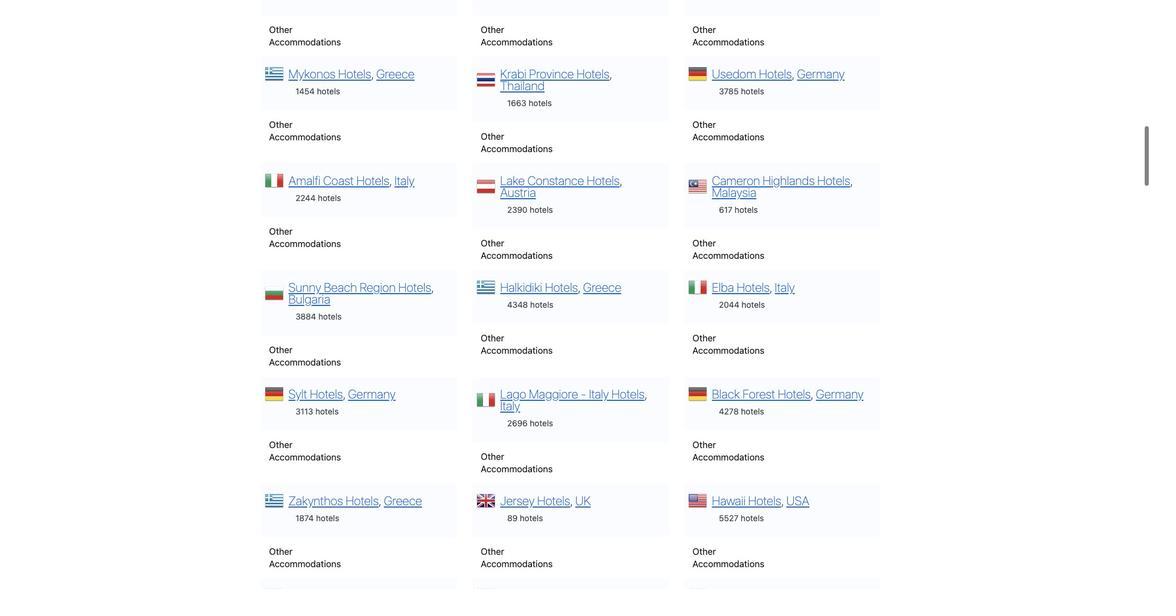 Task type: describe. For each thing, give the bounding box(es) containing it.
other accommodations for elba hotels
[[692, 333, 764, 356]]

other accommodations up the mykonos
[[269, 24, 341, 47]]

greece for halkidiki hotels
[[583, 280, 621, 294]]

sunny
[[289, 280, 321, 294]]

hotels inside krabi province hotels , thailand 1663 hotels
[[529, 98, 552, 108]]

, inside krabi province hotels , thailand 1663 hotels
[[609, 67, 612, 81]]

cameron highlands hotels , malaysia 617 hotels
[[712, 173, 853, 215]]

hotels inside usedom hotels , germany 3785 hotels
[[741, 86, 764, 96]]

thailand link
[[500, 78, 545, 92]]

germany for sylt hotels
[[348, 387, 396, 401]]

, inside lago maggiore - italy hotels , italy 2696 hotels
[[645, 387, 647, 401]]

, inside the zakynthos hotels , greece 1874 hotels
[[379, 494, 381, 508]]

89
[[507, 513, 518, 523]]

germany link for sylt hotels
[[348, 387, 396, 401]]

black forest hotels , germany 4278 hotels
[[712, 387, 864, 417]]

jersey hotels link
[[500, 494, 570, 508]]

other for hawaii hotels
[[692, 546, 716, 557]]

mykonos
[[289, 67, 336, 81]]

germany for usedom hotels
[[797, 67, 845, 81]]

malaysia link
[[712, 185, 756, 199]]

, inside black forest hotels , germany 4278 hotels
[[811, 387, 813, 401]]

bulgaria link
[[289, 292, 330, 306]]

hawaii hotels , usa 5527 hotels
[[712, 494, 809, 523]]

krabi
[[500, 67, 526, 81]]

hotels inside cameron highlands hotels , malaysia 617 hotels
[[735, 205, 758, 215]]

hotels inside the sylt hotels , germany 3113 hotels
[[310, 387, 343, 401]]

sunny beach region hotels , bulgaria 3884 hotels
[[289, 280, 434, 322]]

accommodations for lake constance hotels
[[481, 250, 553, 261]]

zakynthos hotels link
[[289, 494, 379, 508]]

krabi province hotels link
[[500, 67, 609, 81]]

zakynthos
[[289, 494, 343, 508]]

accommodations for hawaii hotels
[[692, 559, 764, 569]]

hotels inside jersey hotels , uk 89 hotels
[[537, 494, 570, 508]]

halkidiki hotels link
[[500, 280, 578, 294]]

usa link
[[786, 494, 809, 508]]

2044
[[719, 300, 739, 310]]

other accommodations for jersey hotels
[[481, 546, 553, 569]]

, inside usedom hotels , germany 3785 hotels
[[792, 67, 794, 81]]

1874
[[295, 513, 314, 523]]

province
[[529, 67, 574, 81]]

, inside the sylt hotels , germany 3113 hotels
[[343, 387, 345, 401]]

hotels inside the zakynthos hotels , greece 1874 hotels
[[346, 494, 379, 508]]

, inside lake constance hotels , austria 2390 hotels
[[620, 173, 622, 187]]

, inside jersey hotels , uk 89 hotels
[[570, 494, 573, 508]]

zakynthos hotels , greece 1874 hotels
[[289, 494, 422, 523]]

accommodations for jersey hotels
[[481, 559, 553, 569]]

hotels inside halkidiki hotels , greece 4348 hotels
[[545, 280, 578, 294]]

other accommodations up usedom at the top right of the page
[[692, 24, 764, 47]]

lago
[[500, 387, 526, 401]]

other for cameron highlands hotels
[[692, 238, 716, 248]]

other for black forest hotels
[[692, 440, 716, 450]]

other accommodations for halkidiki hotels
[[481, 333, 553, 356]]

italy link for lago maggiore - italy hotels
[[500, 399, 520, 413]]

other accommodations for sunny beach region hotels
[[269, 345, 341, 368]]

hotels inside mykonos hotels , greece 1454 hotels
[[338, 67, 371, 81]]

hotels inside sunny beach region hotels , bulgaria 3884 hotels
[[398, 280, 431, 294]]

usedom hotels link
[[712, 67, 792, 81]]

hotels inside elba hotels , italy 2044 hotels
[[737, 280, 770, 294]]

hotels inside cameron highlands hotels , malaysia 617 hotels
[[817, 173, 850, 187]]

hotels inside lake constance hotels , austria 2390 hotels
[[530, 205, 553, 215]]

italy link for elba hotels
[[775, 280, 795, 294]]

, inside amalfi coast hotels , italy 2244 hotels
[[389, 173, 392, 187]]

halkidiki
[[500, 280, 542, 294]]

other accommodations for sylt hotels
[[269, 440, 341, 463]]

sylt hotels link
[[289, 387, 343, 401]]

, inside elba hotels , italy 2044 hotels
[[770, 280, 772, 294]]

3884
[[295, 312, 316, 322]]

accommodations for sunny beach region hotels
[[269, 357, 341, 368]]

other for sylt hotels
[[269, 440, 293, 450]]

other for jersey hotels
[[481, 546, 504, 557]]

italy link for amalfi coast hotels
[[395, 173, 414, 187]]

greece link for halkidiki hotels
[[583, 280, 621, 294]]

sunny beach region hotels link
[[289, 280, 431, 294]]

other for halkidiki hotels
[[481, 333, 504, 343]]

halkidiki hotels , greece 4348 hotels
[[500, 280, 621, 310]]

accommodations up the mykonos
[[269, 37, 341, 47]]

other for mykonos hotels
[[269, 119, 293, 130]]

lake constance hotels , austria 2390 hotels
[[500, 173, 622, 215]]

amalfi
[[289, 173, 320, 187]]

accommodations for elba hotels
[[692, 345, 764, 356]]

hotels inside lago maggiore - italy hotels , italy 2696 hotels
[[612, 387, 645, 401]]

amalfi coast hotels , italy 2244 hotels
[[289, 173, 414, 203]]

elba hotels link
[[712, 280, 770, 294]]

other accommodations for black forest hotels
[[692, 440, 764, 463]]

5527
[[719, 513, 738, 523]]

other for lago maggiore - italy hotels
[[481, 451, 504, 462]]

other for usedom hotels
[[692, 119, 716, 130]]

hotels inside elba hotels , italy 2044 hotels
[[742, 300, 765, 310]]

beach
[[324, 280, 357, 294]]

other accommodations for zakynthos hotels
[[269, 546, 341, 569]]

hotels inside lago maggiore - italy hotels , italy 2696 hotels
[[530, 418, 553, 428]]

sylt hotels , germany 3113 hotels
[[289, 387, 396, 417]]

4348
[[507, 300, 528, 310]]

usedom
[[712, 67, 756, 81]]

lake
[[500, 173, 525, 187]]

hotels inside sunny beach region hotels , bulgaria 3884 hotels
[[318, 312, 342, 322]]

hawaii hotels link
[[712, 494, 781, 508]]

hotels inside mykonos hotels , greece 1454 hotels
[[317, 86, 340, 96]]

, inside 'hawaii hotels , usa 5527 hotels'
[[781, 494, 784, 508]]

3785
[[719, 86, 739, 96]]

highlands
[[763, 173, 815, 187]]

usa
[[786, 494, 809, 508]]

germany link for usedom hotels
[[797, 67, 845, 81]]

accommodations for black forest hotels
[[692, 452, 764, 463]]



Task type: vqa. For each thing, say whether or not it's contained in the screenshot.


Task type: locate. For each thing, give the bounding box(es) containing it.
italy
[[395, 173, 414, 187], [775, 280, 795, 294], [589, 387, 609, 401], [500, 399, 520, 413]]

other accommodations for lake constance hotels
[[481, 238, 553, 261]]

hotels down usedom hotels link
[[741, 86, 764, 96]]

, inside mykonos hotels , greece 1454 hotels
[[371, 67, 374, 81]]

greece for zakynthos hotels
[[384, 494, 422, 508]]

greece link
[[376, 67, 415, 81], [583, 280, 621, 294], [384, 494, 422, 508]]

sylt
[[289, 387, 307, 401]]

hotels right forest
[[778, 387, 811, 401]]

accommodations for sylt hotels
[[269, 452, 341, 463]]

accommodations for lago maggiore - italy hotels
[[481, 464, 553, 474]]

cameron
[[712, 173, 760, 187]]

0 vertical spatial greece
[[376, 67, 415, 81]]

hotels right 617
[[735, 205, 758, 215]]

hotels down mykonos hotels link
[[317, 86, 340, 96]]

other for krabi province hotels
[[481, 131, 504, 142]]

black forest hotels link
[[712, 387, 811, 401]]

other accommodations down 2044 on the right
[[692, 333, 764, 356]]

italy inside amalfi coast hotels , italy 2244 hotels
[[395, 173, 414, 187]]

accommodations for cameron highlands hotels
[[692, 250, 764, 261]]

other accommodations down 2244
[[269, 226, 341, 249]]

accommodations up lake
[[481, 143, 553, 154]]

accommodations up usedom at the top right of the page
[[692, 37, 764, 47]]

other accommodations for hawaii hotels
[[692, 546, 764, 569]]

hotels down sylt hotels link at the left bottom of page
[[315, 407, 339, 417]]

other accommodations
[[269, 24, 341, 47], [481, 24, 553, 47], [692, 24, 764, 47], [269, 119, 341, 142], [692, 119, 764, 142], [481, 131, 553, 154], [269, 226, 341, 249], [481, 238, 553, 261], [692, 238, 764, 261], [481, 333, 553, 356], [692, 333, 764, 356], [269, 345, 341, 368], [269, 440, 341, 463], [692, 440, 764, 463], [481, 451, 553, 474], [269, 546, 341, 569], [481, 546, 553, 569], [692, 546, 764, 569]]

greece inside the zakynthos hotels , greece 1874 hotels
[[384, 494, 422, 508]]

bulgaria
[[289, 292, 330, 306]]

usedom hotels , germany 3785 hotels
[[712, 67, 845, 96]]

elba
[[712, 280, 734, 294]]

accommodations up amalfi
[[269, 132, 341, 142]]

hotels right "constance"
[[587, 173, 620, 187]]

greece inside mykonos hotels , greece 1454 hotels
[[376, 67, 415, 81]]

mykonos hotels , greece 1454 hotels
[[289, 67, 415, 96]]

germany inside the sylt hotels , germany 3113 hotels
[[348, 387, 396, 401]]

accommodations down 89
[[481, 559, 553, 569]]

uk
[[575, 494, 591, 508]]

other accommodations down 4278
[[692, 440, 764, 463]]

2 vertical spatial italy link
[[500, 399, 520, 413]]

0 vertical spatial greece link
[[376, 67, 415, 81]]

thailand
[[500, 78, 545, 92]]

black
[[712, 387, 740, 401]]

other for elba hotels
[[692, 333, 716, 343]]

constance
[[528, 173, 584, 187]]

1454
[[295, 86, 315, 96]]

lago maggiore - italy hotels link
[[500, 387, 645, 401]]

amalfi coast hotels link
[[289, 173, 389, 187]]

greece link for mykonos hotels
[[376, 67, 415, 81]]

hotels up 3113
[[310, 387, 343, 401]]

hotels right coast
[[356, 173, 389, 187]]

accommodations for amalfi coast hotels
[[269, 238, 341, 249]]

hotels right usedom at the top right of the page
[[759, 67, 792, 81]]

austria
[[500, 185, 536, 199]]

hawaii
[[712, 494, 746, 508]]

other accommodations for mykonos hotels
[[269, 119, 341, 142]]

germany inside black forest hotels , germany 4278 hotels
[[816, 387, 864, 401]]

accommodations up cameron on the right
[[692, 132, 764, 142]]

greece link for zakynthos hotels
[[384, 494, 422, 508]]

other accommodations down "1874"
[[269, 546, 341, 569]]

other accommodations for cameron highlands hotels
[[692, 238, 764, 261]]

1 vertical spatial greece
[[583, 280, 621, 294]]

hotels down forest
[[741, 407, 764, 417]]

forest
[[743, 387, 775, 401]]

hotels inside amalfi coast hotels , italy 2244 hotels
[[356, 173, 389, 187]]

hotels inside the sylt hotels , germany 3113 hotels
[[315, 407, 339, 417]]

other accommodations down 89
[[481, 546, 553, 569]]

hotels down the zakynthos hotels link
[[316, 513, 339, 523]]

other accommodations up krabi
[[481, 24, 553, 47]]

elba hotels , italy 2044 hotels
[[712, 280, 795, 310]]

germany
[[797, 67, 845, 81], [348, 387, 396, 401], [816, 387, 864, 401]]

accommodations down 5527
[[692, 559, 764, 569]]

other accommodations down 1454
[[269, 119, 341, 142]]

accommodations up krabi
[[481, 37, 553, 47]]

accommodations up 'sylt'
[[269, 357, 341, 368]]

hotels right "halkidiki"
[[545, 280, 578, 294]]

other for sunny beach region hotels
[[269, 345, 293, 355]]

2696
[[507, 418, 528, 428]]

germany link
[[797, 67, 845, 81], [348, 387, 396, 401], [816, 387, 864, 401]]

accommodations up hawaii
[[692, 452, 764, 463]]

hotels up 2044 on the right
[[737, 280, 770, 294]]

accommodations for halkidiki hotels
[[481, 345, 553, 356]]

maggiore
[[529, 387, 578, 401]]

germany inside usedom hotels , germany 3785 hotels
[[797, 67, 845, 81]]

hotels down elba hotels link
[[742, 300, 765, 310]]

other accommodations down 3785
[[692, 119, 764, 142]]

malaysia
[[712, 185, 756, 199]]

-
[[581, 387, 586, 401]]

hotels right province
[[577, 67, 609, 81]]

uk link
[[575, 494, 591, 508]]

hotels inside 'hawaii hotels , usa 5527 hotels'
[[748, 494, 781, 508]]

greece for mykonos hotels
[[376, 67, 415, 81]]

jersey hotels , uk 89 hotels
[[500, 494, 591, 523]]

hotels down coast
[[318, 193, 341, 203]]

other accommodations up 'sylt'
[[269, 345, 341, 368]]

coast
[[323, 173, 354, 187]]

, inside cameron highlands hotels , malaysia 617 hotels
[[850, 173, 853, 187]]

hotels
[[338, 67, 371, 81], [577, 67, 609, 81], [759, 67, 792, 81], [356, 173, 389, 187], [587, 173, 620, 187], [817, 173, 850, 187], [398, 280, 431, 294], [545, 280, 578, 294], [737, 280, 770, 294], [310, 387, 343, 401], [612, 387, 645, 401], [778, 387, 811, 401], [346, 494, 379, 508], [537, 494, 570, 508], [748, 494, 781, 508]]

other for amalfi coast hotels
[[269, 226, 293, 237]]

hotels right zakynthos
[[346, 494, 379, 508]]

1 vertical spatial italy link
[[775, 280, 795, 294]]

accommodations up jersey
[[481, 464, 553, 474]]

greece
[[376, 67, 415, 81], [583, 280, 621, 294], [384, 494, 422, 508]]

,
[[371, 67, 374, 81], [609, 67, 612, 81], [792, 67, 794, 81], [389, 173, 392, 187], [620, 173, 622, 187], [850, 173, 853, 187], [431, 280, 434, 294], [578, 280, 580, 294], [770, 280, 772, 294], [343, 387, 345, 401], [645, 387, 647, 401], [811, 387, 813, 401], [379, 494, 381, 508], [570, 494, 573, 508], [781, 494, 784, 508]]

, inside sunny beach region hotels , bulgaria 3884 hotels
[[431, 280, 434, 294]]

accommodations for krabi province hotels
[[481, 143, 553, 154]]

accommodations up zakynthos
[[269, 452, 341, 463]]

other accommodations down 3113
[[269, 440, 341, 463]]

hotels right '2390'
[[530, 205, 553, 215]]

3113
[[295, 407, 313, 417]]

hotels down 'halkidiki hotels' link
[[530, 300, 553, 310]]

hotels inside halkidiki hotels , greece 4348 hotels
[[530, 300, 553, 310]]

hotels right the 2696
[[530, 418, 553, 428]]

italy link
[[395, 173, 414, 187], [775, 280, 795, 294], [500, 399, 520, 413]]

hotels inside amalfi coast hotels , italy 2244 hotels
[[318, 193, 341, 203]]

other accommodations up lake
[[481, 131, 553, 154]]

2 vertical spatial greece link
[[384, 494, 422, 508]]

other accommodations up "halkidiki"
[[481, 238, 553, 261]]

lago maggiore - italy hotels , italy 2696 hotels
[[500, 387, 647, 428]]

hotels right 3884
[[318, 312, 342, 322]]

hotels down "jersey hotels" "link"
[[520, 513, 543, 523]]

other accommodations for usedom hotels
[[692, 119, 764, 142]]

krabi province hotels , thailand 1663 hotels
[[500, 67, 612, 108]]

other accommodations down 4348
[[481, 333, 553, 356]]

other accommodations down 5527
[[692, 546, 764, 569]]

2 horizontal spatial italy link
[[775, 280, 795, 294]]

1 horizontal spatial italy link
[[500, 399, 520, 413]]

617
[[719, 205, 732, 215]]

hotels right 1663
[[529, 98, 552, 108]]

other
[[269, 24, 293, 35], [481, 24, 504, 35], [692, 24, 716, 35], [269, 119, 293, 130], [692, 119, 716, 130], [481, 131, 504, 142], [269, 226, 293, 237], [481, 238, 504, 248], [692, 238, 716, 248], [481, 333, 504, 343], [692, 333, 716, 343], [269, 345, 293, 355], [269, 440, 293, 450], [692, 440, 716, 450], [481, 451, 504, 462], [269, 546, 293, 557], [481, 546, 504, 557], [692, 546, 716, 557]]

accommodations up sunny
[[269, 238, 341, 249]]

hotels inside usedom hotels , germany 3785 hotels
[[759, 67, 792, 81]]

lake constance hotels link
[[500, 173, 620, 187]]

italy inside elba hotels , italy 2044 hotels
[[775, 280, 795, 294]]

hotels right the mykonos
[[338, 67, 371, 81]]

region
[[360, 280, 396, 294]]

accommodations for usedom hotels
[[692, 132, 764, 142]]

accommodations for zakynthos hotels
[[269, 559, 341, 569]]

1 vertical spatial greece link
[[583, 280, 621, 294]]

hotels left usa link
[[748, 494, 781, 508]]

other accommodations for lago maggiore - italy hotels
[[481, 451, 553, 474]]

hotels right the highlands
[[817, 173, 850, 187]]

other accommodations up jersey
[[481, 451, 553, 474]]

cameron highlands hotels link
[[712, 173, 850, 187]]

jersey
[[500, 494, 535, 508]]

1663
[[507, 98, 526, 108]]

accommodations up "halkidiki"
[[481, 250, 553, 261]]

accommodations down "1874"
[[269, 559, 341, 569]]

austria link
[[500, 185, 536, 199]]

other accommodations for amalfi coast hotels
[[269, 226, 341, 249]]

accommodations up lago
[[481, 345, 553, 356]]

greece inside halkidiki hotels , greece 4348 hotels
[[583, 280, 621, 294]]

hotels left uk link
[[537, 494, 570, 508]]

hotels inside black forest hotels , germany 4278 hotels
[[778, 387, 811, 401]]

0 vertical spatial italy link
[[395, 173, 414, 187]]

accommodations for mykonos hotels
[[269, 132, 341, 142]]

accommodations
[[269, 37, 341, 47], [481, 37, 553, 47], [692, 37, 764, 47], [269, 132, 341, 142], [692, 132, 764, 142], [481, 143, 553, 154], [269, 238, 341, 249], [481, 250, 553, 261], [692, 250, 764, 261], [481, 345, 553, 356], [692, 345, 764, 356], [269, 357, 341, 368], [269, 452, 341, 463], [692, 452, 764, 463], [481, 464, 553, 474], [269, 559, 341, 569], [481, 559, 553, 569], [692, 559, 764, 569]]

2 vertical spatial greece
[[384, 494, 422, 508]]

other for lake constance hotels
[[481, 238, 504, 248]]

hotels inside 'hawaii hotels , usa 5527 hotels'
[[741, 513, 764, 523]]

accommodations up elba on the top right of the page
[[692, 250, 764, 261]]

hotels inside lake constance hotels , austria 2390 hotels
[[587, 173, 620, 187]]

other for zakynthos hotels
[[269, 546, 293, 557]]

other accommodations up elba on the top right of the page
[[692, 238, 764, 261]]

accommodations up black
[[692, 345, 764, 356]]

hotels down hawaii hotels link
[[741, 513, 764, 523]]

hotels
[[317, 86, 340, 96], [741, 86, 764, 96], [529, 98, 552, 108], [318, 193, 341, 203], [530, 205, 553, 215], [735, 205, 758, 215], [530, 300, 553, 310], [742, 300, 765, 310], [318, 312, 342, 322], [315, 407, 339, 417], [741, 407, 764, 417], [530, 418, 553, 428], [316, 513, 339, 523], [520, 513, 543, 523], [741, 513, 764, 523]]

hotels inside the zakynthos hotels , greece 1874 hotels
[[316, 513, 339, 523]]

4278
[[719, 407, 739, 417]]

, inside halkidiki hotels , greece 4348 hotels
[[578, 280, 580, 294]]

other accommodations for krabi province hotels
[[481, 131, 553, 154]]

2390
[[507, 205, 527, 215]]

mykonos hotels link
[[289, 67, 371, 81]]

hotels inside krabi province hotels , thailand 1663 hotels
[[577, 67, 609, 81]]

0 horizontal spatial italy link
[[395, 173, 414, 187]]

2244
[[295, 193, 316, 203]]

germany link for black forest hotels
[[816, 387, 864, 401]]

hotels inside jersey hotels , uk 89 hotels
[[520, 513, 543, 523]]

hotels right - at bottom right
[[612, 387, 645, 401]]

hotels right region
[[398, 280, 431, 294]]

hotels inside black forest hotels , germany 4278 hotels
[[741, 407, 764, 417]]



